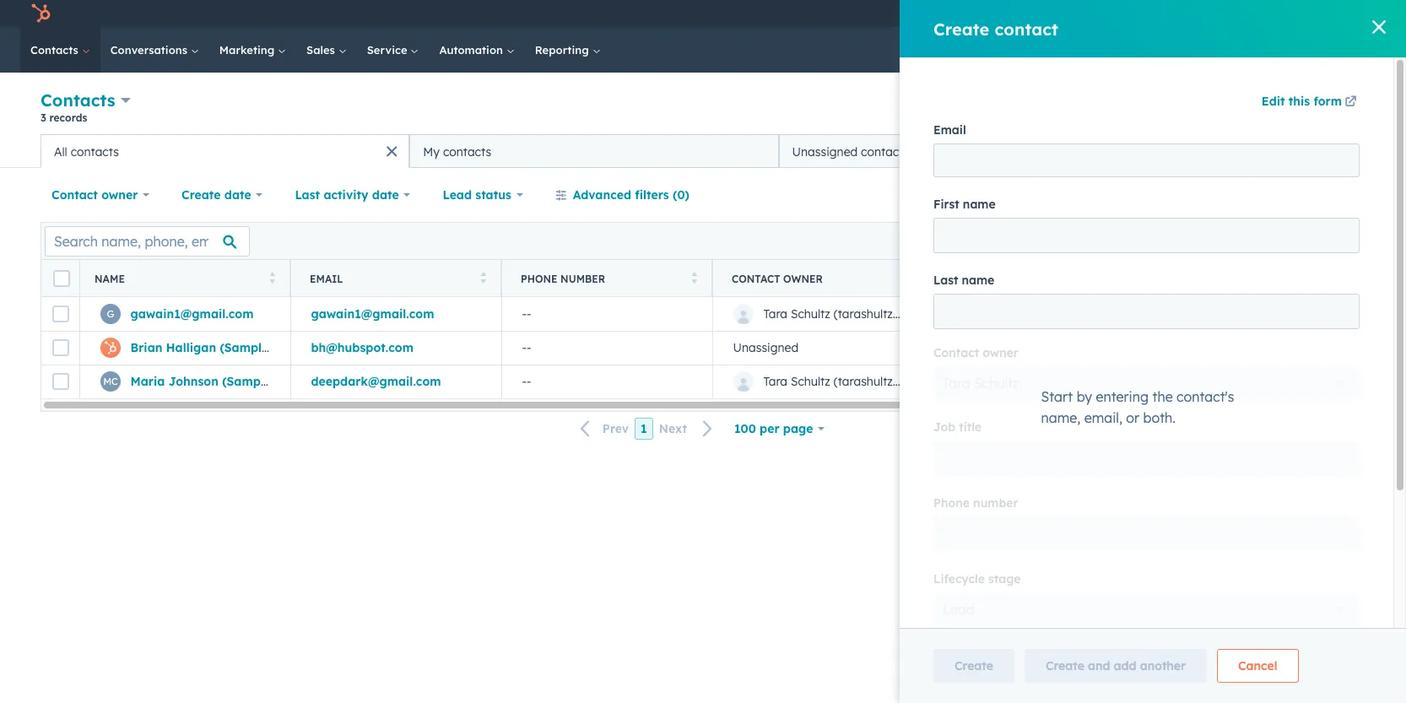Task type: vqa. For each thing, say whether or not it's contained in the screenshot.
3rd Press to sort. icon
no



Task type: describe. For each thing, give the bounding box(es) containing it.
advanced filters (0)
[[573, 187, 690, 203]]

create date
[[182, 187, 251, 203]]

contacts for my contacts
[[443, 144, 492, 159]]

create date button
[[171, 178, 274, 212]]

apoptosis
[[1257, 7, 1309, 20]]

schultz for gawain1@gmail.com
[[791, 306, 831, 322]]

add
[[1185, 144, 1208, 159]]

company
[[994, 272, 1046, 285]]

last for last activity date
[[295, 187, 320, 203]]

unassigned for unassigned
[[733, 340, 799, 356]]

3
[[41, 111, 46, 124]]

calling icon image
[[1075, 7, 1091, 22]]

create for create date
[[182, 187, 221, 203]]

johnson
[[169, 374, 219, 390]]

(tarashultz49@gmail.com) for deepdark@gmail.com
[[834, 374, 981, 390]]

contacts link
[[20, 27, 100, 73]]

notifications image
[[1203, 8, 1218, 23]]

date
[[1236, 272, 1263, 285]]

activity
[[324, 187, 369, 203]]

marketplaces image
[[1111, 8, 1126, 23]]

-- button for gawain1@gmail.com
[[502, 297, 713, 331]]

calling icon button
[[1069, 3, 1097, 24]]

studios
[[1312, 7, 1351, 20]]

(edt)
[[1266, 272, 1293, 285]]

tara for deepdark@gmail.com
[[764, 374, 788, 390]]

all contacts
[[54, 144, 119, 159]]

all contacts button
[[41, 134, 410, 168]]

deepdark@gmail.com
[[311, 374, 441, 390]]

notifications button
[[1196, 0, 1225, 27]]

gawain1@gmail.com button
[[291, 297, 502, 331]]

name
[[95, 272, 125, 285]]

last for last activity date (edt)
[[1154, 272, 1180, 285]]

-- for bh@hubspot.com
[[522, 340, 532, 356]]

settings image
[[1175, 7, 1190, 22]]

bh@hubspot.com link
[[311, 340, 414, 356]]

halligan
[[166, 340, 216, 356]]

3 records
[[41, 111, 87, 124]]

oct
[[1156, 374, 1176, 390]]

automation link
[[429, 27, 525, 73]]

1
[[641, 421, 647, 437]]

unassigned contacts button
[[779, 134, 1148, 168]]

create contact
[[1281, 102, 1352, 114]]

-- button for deepdark@gmail.com
[[502, 365, 713, 399]]

100 per page button
[[724, 412, 836, 446]]

2023
[[1197, 374, 1223, 390]]

hubspot link
[[20, 3, 63, 24]]

primary company
[[943, 272, 1046, 285]]

deepdark@gmail.com button
[[291, 365, 502, 399]]

contact) for deepdark@gmail.com
[[275, 374, 326, 390]]

contacts for unassigned contacts
[[861, 144, 910, 159]]

1 press to sort. element from the left
[[269, 272, 275, 286]]

bh@hubspot.com
[[311, 340, 414, 356]]

service
[[367, 43, 411, 57]]

marketplaces button
[[1101, 0, 1136, 27]]

last activity date (edt)
[[1154, 272, 1293, 285]]

upgrade
[[1004, 8, 1052, 22]]

conversations link
[[100, 27, 209, 73]]

advanced filters (0) button
[[544, 178, 701, 212]]

tara schultz (tarashultz49@gmail.com) for gawain1@gmail.com
[[764, 306, 981, 322]]

search image
[[1371, 44, 1383, 56]]

sales
[[307, 43, 338, 57]]

apoptosis studios 2
[[1257, 7, 1360, 20]]

menu containing apoptosis studios 2
[[974, 0, 1387, 27]]

pagination navigation
[[571, 418, 724, 440]]

activity
[[1183, 272, 1233, 285]]

my contacts
[[423, 144, 492, 159]]

date inside last activity date popup button
[[372, 187, 399, 203]]

contact) for bh@hubspot.com
[[272, 340, 323, 356]]

(sample for halligan
[[220, 340, 269, 356]]

all for all contacts
[[54, 144, 67, 159]]

my contacts button
[[410, 134, 779, 168]]

tara for gawain1@gmail.com
[[764, 306, 788, 322]]

create for create contact
[[1281, 102, 1313, 114]]

1 vertical spatial owner
[[784, 272, 823, 285]]

press to sort. image
[[269, 272, 275, 283]]

maria
[[130, 374, 165, 390]]

primary
[[943, 272, 991, 285]]

save
[[1304, 188, 1328, 201]]

contact
[[1316, 102, 1352, 114]]

page
[[784, 421, 814, 437]]

marketing link
[[209, 27, 296, 73]]

all views
[[1304, 144, 1355, 159]]

save view
[[1304, 188, 1352, 201]]

automation
[[440, 43, 507, 57]]

tara schultz (tarashultz49@gmail.com) button for gawain1@gmail.com
[[713, 297, 981, 331]]

save view button
[[1275, 182, 1366, 209]]

lead status
[[443, 187, 512, 203]]

last activity date
[[295, 187, 399, 203]]

1 menu item from the left
[[1064, 0, 1067, 27]]

phone number
[[521, 272, 606, 285]]

my
[[423, 144, 440, 159]]

100 per page
[[735, 421, 814, 437]]

tara schultz (tarashultz49@gmail.com) button for deepdark@gmail.com
[[713, 365, 981, 399]]

all for all views
[[1304, 144, 1319, 159]]

2
[[1354, 7, 1360, 20]]

view for save
[[1331, 188, 1352, 201]]

service link
[[357, 27, 429, 73]]

reporting link
[[525, 27, 611, 73]]

press to sort. image for phone number
[[691, 272, 698, 283]]

next
[[659, 422, 687, 437]]

contacts for all contacts
[[71, 144, 119, 159]]

maria johnson (sample contact)
[[130, 374, 326, 390]]

brian halligan (sample contact)
[[130, 340, 323, 356]]

advanced
[[573, 187, 632, 203]]



Task type: locate. For each thing, give the bounding box(es) containing it.
all left 'views'
[[1304, 144, 1319, 159]]

(sample up the 'maria johnson (sample contact)' at the left bottom
[[220, 340, 269, 356]]

last activity date button
[[284, 178, 422, 212]]

contact owner inside popup button
[[52, 187, 138, 203]]

1 vertical spatial (tarashultz49@gmail.com)
[[834, 374, 981, 390]]

(tarashultz49@gmail.com)
[[834, 306, 981, 322], [834, 374, 981, 390]]

deepdark@gmail.com link
[[311, 374, 441, 390]]

2 all from the left
[[54, 144, 67, 159]]

2 gawain1@gmail.com link from the left
[[311, 306, 435, 322]]

2 tara from the top
[[764, 374, 788, 390]]

unassigned button
[[713, 331, 924, 365]]

add view (3/5) button
[[1155, 134, 1293, 168]]

contact owner down all contacts
[[52, 187, 138, 203]]

prev
[[603, 422, 629, 437]]

1 -- button from the top
[[502, 297, 713, 331]]

riot games
[[975, 374, 1043, 390]]

gawain1@gmail.com link
[[130, 306, 254, 322], [311, 306, 435, 322]]

0 vertical spatial contact)
[[272, 340, 323, 356]]

bh@hubspot.com button
[[291, 331, 502, 365]]

contacts inside popup button
[[41, 90, 115, 111]]

1 vertical spatial contact owner
[[732, 272, 823, 285]]

1 gawain1@gmail.com from the left
[[130, 306, 254, 322]]

last inside popup button
[[295, 187, 320, 203]]

0 vertical spatial tara schultz (tarashultz49@gmail.com) button
[[713, 297, 981, 331]]

tara schultz image
[[1238, 6, 1254, 21]]

brian
[[130, 340, 163, 356]]

view
[[1212, 144, 1239, 159], [1331, 188, 1352, 201]]

date inside create date popup button
[[224, 187, 251, 203]]

0 horizontal spatial all
[[54, 144, 67, 159]]

1 gawain1@gmail.com link from the left
[[130, 306, 254, 322]]

contacts button
[[41, 88, 131, 112]]

-
[[522, 306, 527, 322], [527, 306, 532, 322], [945, 306, 949, 322], [949, 306, 954, 322], [522, 340, 527, 356], [527, 340, 532, 356], [945, 340, 949, 356], [949, 340, 954, 356], [522, 374, 527, 390], [527, 374, 532, 390]]

records
[[49, 111, 87, 124]]

lead status button
[[432, 178, 534, 212]]

contacts inside 'my contacts' button
[[443, 144, 492, 159]]

create inside popup button
[[182, 187, 221, 203]]

(sample for johnson
[[222, 374, 271, 390]]

phone
[[521, 272, 558, 285]]

tara schultz (tarashultz49@gmail.com) button
[[713, 297, 981, 331], [713, 365, 981, 399]]

reporting
[[535, 43, 592, 57]]

0 vertical spatial unassigned
[[793, 144, 858, 159]]

0 horizontal spatial press to sort. element
[[269, 272, 275, 286]]

gawain1@gmail.com
[[130, 306, 254, 322], [311, 306, 435, 322]]

1 date from the left
[[224, 187, 251, 203]]

2 menu item from the left
[[1138, 0, 1170, 27]]

1 contacts from the left
[[71, 144, 119, 159]]

number
[[561, 272, 606, 285]]

per
[[760, 421, 780, 437]]

1 vertical spatial (sample
[[222, 374, 271, 390]]

27,
[[1179, 374, 1193, 390]]

0 vertical spatial contact owner
[[52, 187, 138, 203]]

tara schultz (tarashultz49@gmail.com) up unassigned "button"
[[764, 306, 981, 322]]

-- button for bh@hubspot.com
[[502, 331, 713, 365]]

view for add
[[1212, 144, 1239, 159]]

contact) down press to sort. icon
[[272, 340, 323, 356]]

view right save
[[1331, 188, 1352, 201]]

-- for deepdark@gmail.com
[[522, 374, 532, 390]]

0 horizontal spatial gawain1@gmail.com link
[[130, 306, 254, 322]]

2 date from the left
[[372, 187, 399, 203]]

press to sort. element for phone number
[[691, 272, 698, 286]]

upgrade image
[[986, 8, 1001, 23]]

hubspot image
[[30, 3, 51, 24]]

2 gawain1@gmail.com from the left
[[311, 306, 435, 322]]

0 horizontal spatial contact
[[52, 187, 98, 203]]

1 horizontal spatial all
[[1304, 144, 1319, 159]]

gawain1@gmail.com link up bh@hubspot.com link on the left of the page
[[311, 306, 435, 322]]

all inside button
[[54, 144, 67, 159]]

Search name, phone, email addresses, or company search field
[[45, 226, 250, 256]]

0 vertical spatial contact
[[52, 187, 98, 203]]

1 horizontal spatial contact owner
[[732, 272, 823, 285]]

create contact button
[[1267, 95, 1366, 122]]

1 horizontal spatial contacts
[[443, 144, 492, 159]]

status
[[476, 187, 512, 203]]

0 horizontal spatial menu item
[[1064, 0, 1067, 27]]

add view (3/5)
[[1185, 144, 1272, 159]]

sales link
[[296, 27, 357, 73]]

tara schultz (tarashultz49@gmail.com)
[[764, 306, 981, 322], [764, 374, 981, 390]]

press to sort. element
[[269, 272, 275, 286], [480, 272, 486, 286], [691, 272, 698, 286]]

contacts up records
[[41, 90, 115, 111]]

email
[[310, 272, 343, 285]]

lead
[[443, 187, 472, 203]]

1 horizontal spatial contact
[[732, 272, 781, 285]]

1 vertical spatial contacts
[[41, 90, 115, 111]]

create inside button
[[1281, 102, 1313, 114]]

0 vertical spatial schultz
[[791, 306, 831, 322]]

0 vertical spatial contacts
[[30, 43, 82, 57]]

1 tara schultz (tarashultz49@gmail.com) button from the top
[[713, 297, 981, 331]]

filters
[[635, 187, 669, 203]]

schultz
[[791, 306, 831, 322], [791, 374, 831, 390]]

tara schultz (tarashultz49@gmail.com) for deepdark@gmail.com
[[764, 374, 981, 390]]

1 press to sort. image from the left
[[480, 272, 486, 283]]

apoptosis studios 2 button
[[1228, 0, 1385, 27]]

0 vertical spatial tara schultz (tarashultz49@gmail.com)
[[764, 306, 981, 322]]

0 horizontal spatial date
[[224, 187, 251, 203]]

1 horizontal spatial owner
[[784, 272, 823, 285]]

settings link
[[1172, 5, 1193, 22]]

contact inside popup button
[[52, 187, 98, 203]]

0 horizontal spatial last
[[295, 187, 320, 203]]

-- for gawain1@gmail.com
[[522, 306, 532, 322]]

100
[[735, 421, 756, 437]]

menu item left settings link at the right
[[1138, 0, 1170, 27]]

contacts down hubspot link at the left top of the page
[[30, 43, 82, 57]]

contacts
[[30, 43, 82, 57], [41, 90, 115, 111]]

create down all contacts button
[[182, 187, 221, 203]]

0 vertical spatial owner
[[101, 187, 138, 203]]

0 horizontal spatial gawain1@gmail.com
[[130, 306, 254, 322]]

gawain1@gmail.com up bh@hubspot.com link on the left of the page
[[311, 306, 435, 322]]

(tarashultz49@gmail.com) for gawain1@gmail.com
[[834, 306, 981, 322]]

tara up unassigned "button"
[[764, 306, 788, 322]]

date
[[224, 187, 251, 203], [372, 187, 399, 203]]

unassigned contacts
[[793, 144, 910, 159]]

1 horizontal spatial gawain1@gmail.com link
[[311, 306, 435, 322]]

next button
[[653, 418, 724, 440]]

menu item left calling icon "dropdown button"
[[1064, 0, 1067, 27]]

owner up search name, phone, email addresses, or company "search field"
[[101, 187, 138, 203]]

create
[[1281, 102, 1313, 114], [182, 187, 221, 203]]

maria johnson (sample contact) link
[[130, 374, 326, 390]]

0 horizontal spatial view
[[1212, 144, 1239, 159]]

0 vertical spatial (tarashultz49@gmail.com)
[[834, 306, 981, 322]]

1 tara schultz (tarashultz49@gmail.com) from the top
[[764, 306, 981, 322]]

gawain1@gmail.com inside button
[[311, 306, 435, 322]]

1 vertical spatial contact
[[732, 272, 781, 285]]

1 horizontal spatial menu item
[[1138, 0, 1170, 27]]

marketing
[[219, 43, 278, 57]]

0 vertical spatial view
[[1212, 144, 1239, 159]]

schultz up unassigned "button"
[[791, 306, 831, 322]]

0 horizontal spatial contact owner
[[52, 187, 138, 203]]

1 vertical spatial tara schultz (tarashultz49@gmail.com)
[[764, 374, 981, 390]]

unassigned
[[793, 144, 858, 159], [733, 340, 799, 356]]

gawain1@gmail.com link inside button
[[311, 306, 435, 322]]

2 (tarashultz49@gmail.com) from the top
[[834, 374, 981, 390]]

1 horizontal spatial gawain1@gmail.com
[[311, 306, 435, 322]]

schultz down unassigned "button"
[[791, 374, 831, 390]]

riot
[[975, 374, 999, 390]]

all
[[1304, 144, 1319, 159], [54, 144, 67, 159]]

all views link
[[1293, 134, 1366, 168]]

0 vertical spatial create
[[1281, 102, 1313, 114]]

1 vertical spatial tara
[[764, 374, 788, 390]]

1 vertical spatial schultz
[[791, 374, 831, 390]]

1 vertical spatial unassigned
[[733, 340, 799, 356]]

all down 3 records
[[54, 144, 67, 159]]

2 schultz from the top
[[791, 374, 831, 390]]

gawain1@gmail.com link up halligan
[[130, 306, 254, 322]]

date right activity
[[372, 187, 399, 203]]

riot games link
[[975, 374, 1043, 390]]

1 vertical spatial contact)
[[275, 374, 326, 390]]

1 horizontal spatial create
[[1281, 102, 1313, 114]]

0 vertical spatial last
[[295, 187, 320, 203]]

1 vertical spatial tara schultz (tarashultz49@gmail.com) button
[[713, 365, 981, 399]]

unassigned inside "button"
[[733, 340, 799, 356]]

contacts banner
[[41, 87, 1366, 134]]

primary company column header
[[924, 260, 1136, 297]]

--
[[522, 306, 532, 322], [945, 306, 954, 322], [522, 340, 532, 356], [945, 340, 954, 356], [522, 374, 532, 390]]

date down all contacts button
[[224, 187, 251, 203]]

press to sort. image
[[480, 272, 486, 283], [691, 272, 698, 283]]

schultz for deepdark@gmail.com
[[791, 374, 831, 390]]

owner up unassigned "button"
[[784, 272, 823, 285]]

Search HubSpot search field
[[1170, 35, 1377, 64]]

3 press to sort. element from the left
[[691, 272, 698, 286]]

0 vertical spatial tara
[[764, 306, 788, 322]]

1 horizontal spatial press to sort. image
[[691, 272, 698, 283]]

contact)
[[272, 340, 323, 356], [275, 374, 326, 390]]

contact) down bh@hubspot.com link on the left of the page
[[275, 374, 326, 390]]

1 schultz from the top
[[791, 306, 831, 322]]

search button
[[1363, 35, 1392, 64]]

1 horizontal spatial last
[[1154, 272, 1180, 285]]

contact owner
[[52, 187, 138, 203], [732, 272, 823, 285]]

(3/5)
[[1242, 144, 1272, 159]]

1 all from the left
[[1304, 144, 1319, 159]]

create left contact
[[1281, 102, 1313, 114]]

1 vertical spatial last
[[1154, 272, 1180, 285]]

view inside save view button
[[1331, 188, 1352, 201]]

2 horizontal spatial press to sort. element
[[691, 272, 698, 286]]

1 (tarashultz49@gmail.com) from the top
[[834, 306, 981, 322]]

0 horizontal spatial press to sort. image
[[480, 272, 486, 283]]

contacts inside all contacts button
[[71, 144, 119, 159]]

2 -- button from the top
[[502, 331, 713, 365]]

contact owner up unassigned "button"
[[732, 272, 823, 285]]

tara schultz (tarashultz49@gmail.com) down unassigned "button"
[[764, 374, 981, 390]]

1 vertical spatial view
[[1331, 188, 1352, 201]]

menu
[[974, 0, 1387, 27]]

2 tara schultz (tarashultz49@gmail.com) button from the top
[[713, 365, 981, 399]]

press to sort. image for email
[[480, 272, 486, 283]]

menu item
[[1064, 0, 1067, 27], [1138, 0, 1170, 27]]

2 tara schultz (tarashultz49@gmail.com) from the top
[[764, 374, 981, 390]]

0 horizontal spatial owner
[[101, 187, 138, 203]]

2 contacts from the left
[[443, 144, 492, 159]]

prev button
[[571, 418, 635, 440]]

1 tara from the top
[[764, 306, 788, 322]]

press to sort. element for email
[[480, 272, 486, 286]]

-- button
[[502, 297, 713, 331], [502, 331, 713, 365], [502, 365, 713, 399]]

gawain1@gmail.com up halligan
[[130, 306, 254, 322]]

games
[[1003, 374, 1043, 390]]

owner inside popup button
[[101, 187, 138, 203]]

3 -- button from the top
[[502, 365, 713, 399]]

brian halligan (sample contact) link
[[130, 340, 323, 356]]

3 contacts from the left
[[861, 144, 910, 159]]

1 vertical spatial create
[[182, 187, 221, 203]]

2 press to sort. element from the left
[[480, 272, 486, 286]]

0 horizontal spatial contacts
[[71, 144, 119, 159]]

1 horizontal spatial date
[[372, 187, 399, 203]]

(sample down brian halligan (sample contact) link
[[222, 374, 271, 390]]

tara up 100 per page at the right of page
[[764, 374, 788, 390]]

contacts inside unassigned contacts button
[[861, 144, 910, 159]]

2 press to sort. image from the left
[[691, 272, 698, 283]]

(sample
[[220, 340, 269, 356], [222, 374, 271, 390]]

oct 27, 2023
[[1156, 374, 1223, 390]]

1 button
[[635, 418, 653, 440]]

view right add
[[1212, 144, 1239, 159]]

0 horizontal spatial create
[[182, 187, 221, 203]]

contacts
[[71, 144, 119, 159], [443, 144, 492, 159], [861, 144, 910, 159]]

0 vertical spatial (sample
[[220, 340, 269, 356]]

unassigned for unassigned contacts
[[793, 144, 858, 159]]

1 horizontal spatial view
[[1331, 188, 1352, 201]]

view inside the add view (3/5) "popup button"
[[1212, 144, 1239, 159]]

unassigned inside button
[[793, 144, 858, 159]]

2 horizontal spatial contacts
[[861, 144, 910, 159]]

1 horizontal spatial press to sort. element
[[480, 272, 486, 286]]



